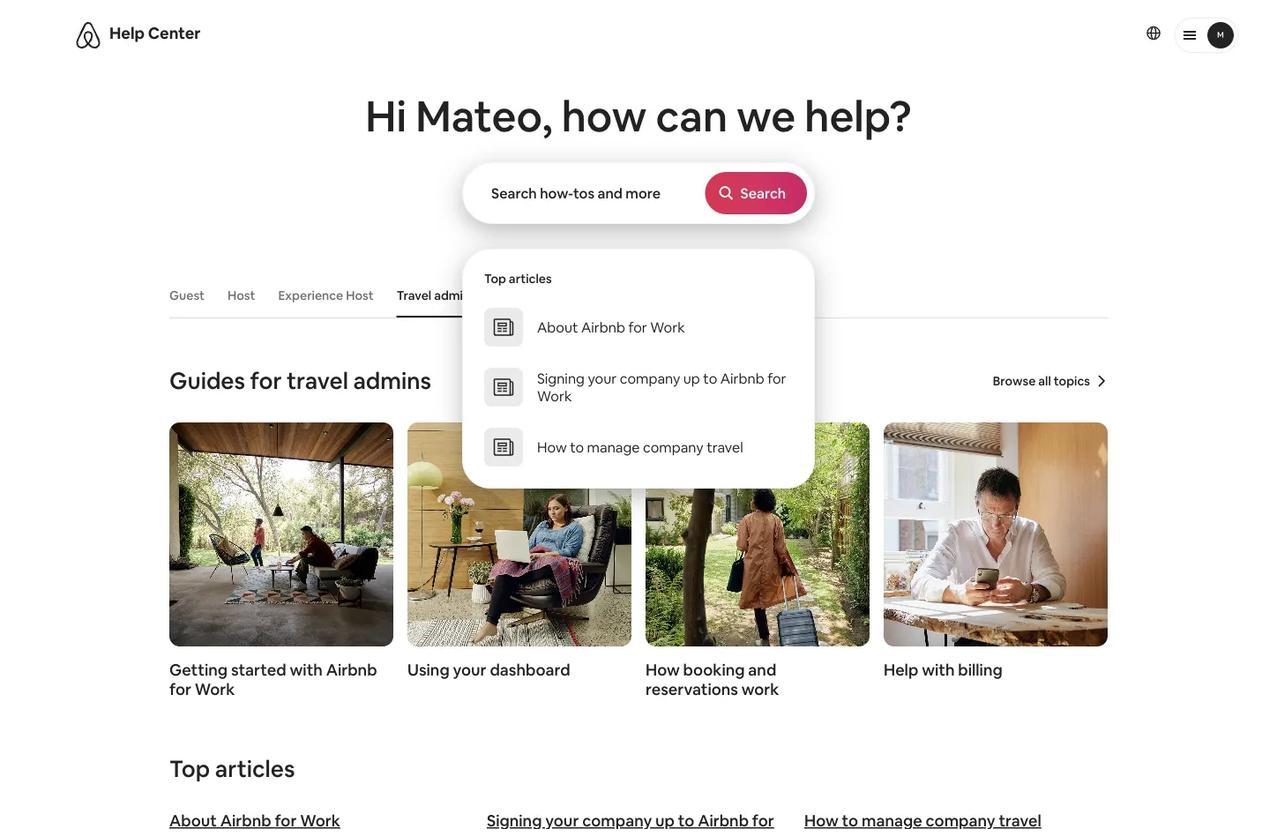 Task type: locate. For each thing, give the bounding box(es) containing it.
0 horizontal spatial your
[[453, 660, 487, 681]]

how for how booking and reservations work
[[646, 660, 680, 681]]

top articles group
[[463, 271, 814, 477]]

1 horizontal spatial travel
[[707, 438, 744, 456]]

to
[[704, 369, 718, 387], [570, 438, 584, 456]]

your for using
[[453, 660, 487, 681]]

0 vertical spatial work
[[651, 318, 685, 336]]

your
[[588, 369, 617, 387], [453, 660, 487, 681]]

experience host
[[278, 288, 374, 304]]

1 horizontal spatial top
[[484, 271, 506, 287]]

1 with from the left
[[290, 660, 323, 681]]

work inside signing your company up to airbnb for work
[[537, 387, 572, 405]]

travel left admins
[[287, 366, 348, 396]]

how
[[562, 89, 647, 144]]

0 vertical spatial top articles
[[484, 271, 552, 287]]

1 vertical spatial your
[[453, 660, 487, 681]]

guest button
[[161, 279, 214, 312]]

started
[[231, 660, 286, 681]]

travel
[[287, 366, 348, 396], [707, 438, 744, 456]]

how to manage company travel
[[537, 438, 744, 456]]

mateo,
[[416, 89, 553, 144]]

company
[[620, 369, 681, 387], [643, 438, 704, 456]]

airbnb homepage image
[[74, 21, 102, 49]]

1 vertical spatial travel
[[707, 438, 744, 456]]

0 horizontal spatial top
[[169, 754, 210, 784]]

articles
[[509, 271, 552, 287], [215, 754, 295, 784]]

travel
[[397, 288, 432, 304]]

using your dashboard
[[408, 660, 570, 681]]

two people on an enclosed patio, one on their laptop, the other on their cell phone. image
[[169, 423, 394, 647]]

top articles
[[484, 271, 552, 287], [169, 754, 295, 784]]

manage
[[587, 438, 640, 456]]

tab list containing guest
[[161, 274, 1108, 318]]

1 horizontal spatial your
[[588, 369, 617, 387]]

your right 'using'
[[453, 660, 487, 681]]

2 vertical spatial work
[[195, 679, 235, 700]]

0 horizontal spatial help
[[109, 23, 145, 44]]

1 vertical spatial help
[[884, 660, 919, 681]]

for right up
[[768, 369, 787, 387]]

host inside button
[[228, 288, 255, 304]]

help left billing
[[884, 660, 919, 681]]

0 vertical spatial company
[[620, 369, 681, 387]]

travel inside top articles group
[[707, 438, 744, 456]]

0 vertical spatial top
[[484, 271, 506, 287]]

about
[[537, 318, 578, 336]]

to left "manage"
[[570, 438, 584, 456]]

travel admin
[[397, 288, 470, 304]]

1 vertical spatial airbnb
[[721, 369, 765, 387]]

host right experience
[[346, 288, 374, 304]]

how
[[537, 438, 567, 456], [646, 660, 680, 681]]

1 vertical spatial top
[[169, 754, 210, 784]]

dashboard
[[490, 660, 570, 681]]

to inside signing your company up to airbnb for work
[[704, 369, 718, 387]]

with right started
[[290, 660, 323, 681]]

for right guides
[[250, 366, 282, 396]]

airbnb left 'using'
[[326, 660, 377, 681]]

experience
[[278, 288, 343, 304]]

work
[[651, 318, 685, 336], [537, 387, 572, 405], [195, 679, 235, 700]]

help center
[[109, 23, 201, 44]]

up
[[684, 369, 700, 387]]

0 horizontal spatial work
[[195, 679, 235, 700]]

company inside signing your company up to airbnb for work
[[620, 369, 681, 387]]

0 horizontal spatial how
[[537, 438, 567, 456]]

0 vertical spatial how
[[537, 438, 567, 456]]

0 horizontal spatial airbnb
[[326, 660, 377, 681]]

host
[[228, 288, 255, 304], [346, 288, 374, 304]]

1 horizontal spatial articles
[[509, 271, 552, 287]]

topics
[[1054, 373, 1091, 389]]

1 horizontal spatial how
[[646, 660, 680, 681]]

for left started
[[169, 679, 191, 700]]

admin
[[434, 288, 470, 304]]

0 vertical spatial help
[[109, 23, 145, 44]]

a person arrives at their airbnb stay, bringing a suitcase. image
[[646, 423, 870, 647]]

airbnb right about
[[581, 318, 625, 336]]

1 horizontal spatial to
[[704, 369, 718, 387]]

help right "airbnb homepage" icon
[[109, 23, 145, 44]]

1 vertical spatial how
[[646, 660, 680, 681]]

1 horizontal spatial host
[[346, 288, 374, 304]]

top
[[484, 271, 506, 287], [169, 754, 210, 784]]

1 vertical spatial top articles
[[169, 754, 295, 784]]

1 horizontal spatial help
[[884, 660, 919, 681]]

2 with from the left
[[922, 660, 955, 681]]

experience host button
[[269, 279, 383, 312]]

help
[[109, 23, 145, 44], [884, 660, 919, 681]]

with left billing
[[922, 660, 955, 681]]

2 host from the left
[[346, 288, 374, 304]]

your right signing at the top of page
[[588, 369, 617, 387]]

with
[[290, 660, 323, 681], [922, 660, 955, 681]]

0 vertical spatial airbnb
[[581, 318, 625, 336]]

1 vertical spatial work
[[537, 387, 572, 405]]

0 vertical spatial travel
[[287, 366, 348, 396]]

None search field
[[462, 162, 815, 224]]

browse all topics
[[993, 373, 1091, 389]]

1 host from the left
[[228, 288, 255, 304]]

for
[[629, 318, 647, 336], [250, 366, 282, 396], [768, 369, 787, 387], [169, 679, 191, 700]]

travel down signing your company up to airbnb for work
[[707, 438, 744, 456]]

billing
[[959, 660, 1003, 681]]

top inside group
[[484, 271, 506, 287]]

hi
[[366, 89, 407, 144]]

your inside signing your company up to airbnb for work
[[588, 369, 617, 387]]

how booking and reservations work
[[646, 660, 779, 700]]

host right guest
[[228, 288, 255, 304]]

how inside how booking and reservations work
[[646, 660, 680, 681]]

your inside "link"
[[453, 660, 487, 681]]

0 horizontal spatial host
[[228, 288, 255, 304]]

how left booking
[[646, 660, 680, 681]]

0 horizontal spatial articles
[[215, 754, 295, 784]]

airbnb right up
[[721, 369, 765, 387]]

help?
[[805, 89, 912, 144]]

how inside top articles group
[[537, 438, 567, 456]]

company right "manage"
[[643, 438, 704, 456]]

signing your company up to airbnb for work
[[537, 369, 790, 405]]

1 vertical spatial articles
[[215, 754, 295, 784]]

1 vertical spatial to
[[570, 438, 584, 456]]

for up signing your company up to airbnb for work
[[629, 318, 647, 336]]

1 horizontal spatial with
[[922, 660, 955, 681]]

1 horizontal spatial top articles
[[484, 271, 552, 287]]

2 vertical spatial airbnb
[[326, 660, 377, 681]]

guides for travel admins
[[169, 366, 431, 396]]

how left "manage"
[[537, 438, 567, 456]]

to right up
[[704, 369, 718, 387]]

airbnb
[[581, 318, 625, 336], [721, 369, 765, 387], [326, 660, 377, 681]]

0 horizontal spatial with
[[290, 660, 323, 681]]

browse
[[993, 373, 1036, 389]]

0 vertical spatial to
[[704, 369, 718, 387]]

company left up
[[620, 369, 681, 387]]

1 horizontal spatial work
[[537, 387, 572, 405]]

can
[[656, 89, 728, 144]]

0 vertical spatial your
[[588, 369, 617, 387]]

0 vertical spatial articles
[[509, 271, 552, 287]]

tab list
[[161, 274, 1108, 318]]

2 horizontal spatial airbnb
[[721, 369, 765, 387]]



Task type: describe. For each thing, give the bounding box(es) containing it.
help center link
[[109, 23, 201, 44]]

for inside getting started with airbnb for work
[[169, 679, 191, 700]]

browse all topics link
[[993, 373, 1108, 389]]

signing
[[537, 369, 585, 387]]

airbnb inside getting started with airbnb for work
[[326, 660, 377, 681]]

articles inside group
[[509, 271, 552, 287]]

about airbnb for work
[[537, 318, 685, 336]]

airbnb inside signing your company up to airbnb for work
[[721, 369, 765, 387]]

getting started with airbnb for work
[[169, 660, 377, 700]]

getting
[[169, 660, 228, 681]]

reservations
[[646, 679, 738, 700]]

help with billing
[[884, 660, 1003, 681]]

guides
[[169, 366, 245, 396]]

how booking and reservations work link
[[646, 423, 870, 700]]

booking
[[683, 660, 745, 681]]

how for how to manage company travel
[[537, 438, 567, 456]]

guest
[[169, 288, 205, 304]]

1 horizontal spatial airbnb
[[581, 318, 625, 336]]

host inside "button"
[[346, 288, 374, 304]]

hi mateo, how can we help?
[[366, 89, 912, 144]]

using
[[408, 660, 450, 681]]

help with billing link
[[884, 423, 1108, 681]]

0 horizontal spatial to
[[570, 438, 584, 456]]

Search how-tos and more search field
[[463, 163, 705, 223]]

main navigation menu image
[[1208, 22, 1234, 48]]

a person sitting in a comfortable chair, working on their laptop. image
[[408, 423, 632, 647]]

0 horizontal spatial travel
[[287, 366, 348, 396]]

a person sits at a table looking at their cell phone. image
[[884, 423, 1108, 647]]

0 horizontal spatial top articles
[[169, 754, 295, 784]]

work
[[742, 679, 779, 700]]

top articles inside group
[[484, 271, 552, 287]]

and
[[749, 660, 777, 681]]

help for help with billing
[[884, 660, 919, 681]]

getting started with airbnb for work link
[[169, 423, 394, 700]]

your for signing
[[588, 369, 617, 387]]

with inside getting started with airbnb for work
[[290, 660, 323, 681]]

using your dashboard link
[[408, 423, 632, 681]]

all
[[1039, 373, 1052, 389]]

center
[[148, 23, 201, 44]]

work inside getting started with airbnb for work
[[195, 679, 235, 700]]

admins
[[353, 366, 431, 396]]

1 vertical spatial company
[[643, 438, 704, 456]]

host button
[[219, 279, 264, 312]]

help for help center
[[109, 23, 145, 44]]

travel admin button
[[388, 279, 479, 312]]

for inside signing your company up to airbnb for work
[[768, 369, 787, 387]]

we
[[737, 89, 796, 144]]

2 horizontal spatial work
[[651, 318, 685, 336]]



Task type: vqa. For each thing, say whether or not it's contained in the screenshot.
Social
no



